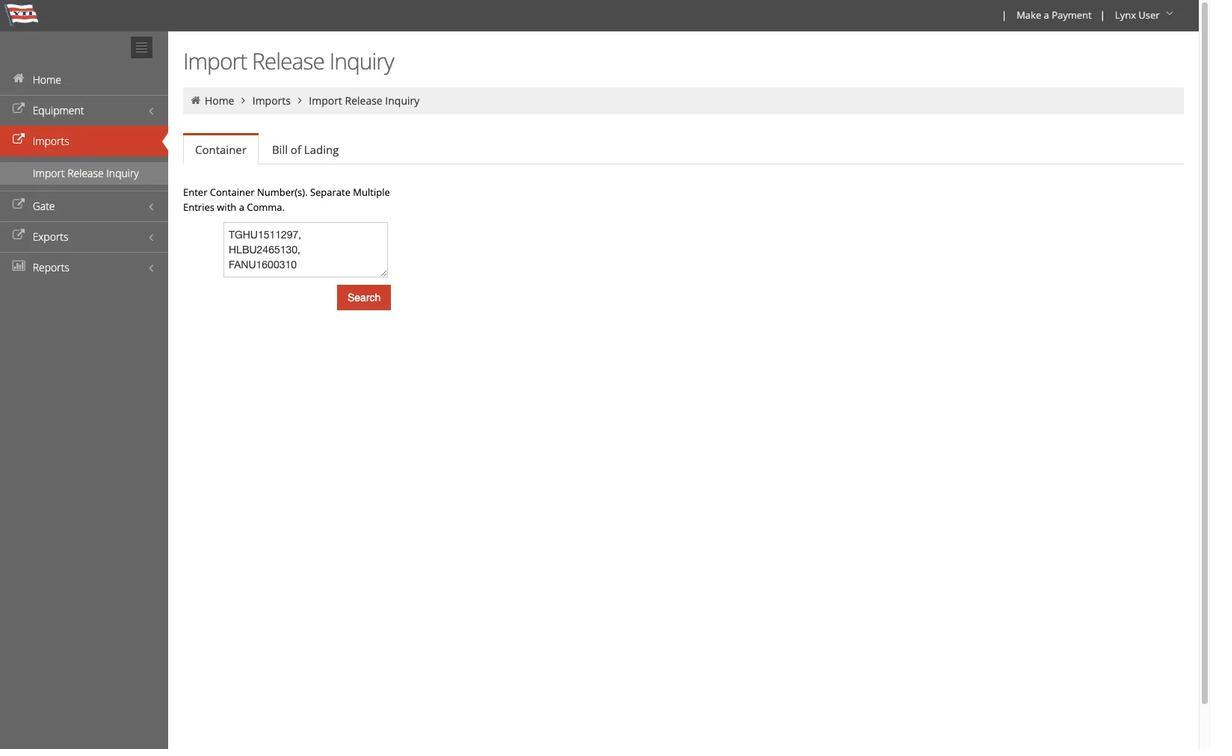 Task type: describe. For each thing, give the bounding box(es) containing it.
a inside the enter container number(s).  separate multiple entries with a comma.
[[239, 200, 244, 214]]

lynx user link
[[1109, 0, 1183, 31]]

external link image for gate
[[11, 200, 26, 210]]

lynx user
[[1116, 8, 1160, 22]]

bill of lading
[[272, 142, 339, 157]]

enter
[[183, 185, 207, 199]]

1 | from the left
[[1002, 8, 1007, 22]]

import for topmost import release inquiry link
[[309, 93, 342, 108]]

gate link
[[0, 191, 168, 221]]

container inside container "link"
[[195, 142, 247, 157]]

reports
[[33, 260, 69, 274]]

exports link
[[0, 221, 168, 252]]

2 | from the left
[[1101, 8, 1106, 22]]

inquiry for topmost import release inquiry link
[[385, 93, 420, 108]]

container inside the enter container number(s).  separate multiple entries with a comma.
[[210, 185, 255, 199]]

comma.
[[247, 200, 285, 214]]

1 angle right image from the left
[[237, 95, 250, 105]]

lading
[[304, 142, 339, 157]]

exports
[[33, 230, 68, 244]]

0 horizontal spatial imports link
[[0, 126, 168, 156]]

1 horizontal spatial imports
[[253, 93, 291, 108]]

0 vertical spatial import release inquiry link
[[309, 93, 420, 108]]

enter container number(s).  separate multiple entries with a comma.
[[183, 185, 390, 214]]

with
[[217, 200, 237, 214]]

make a payment
[[1017, 8, 1092, 22]]

0 vertical spatial import
[[183, 46, 247, 76]]

1 horizontal spatial home
[[205, 93, 234, 108]]

home image
[[189, 95, 202, 105]]

bar chart image
[[11, 261, 26, 271]]

lynx
[[1116, 8, 1137, 22]]

bill of lading link
[[260, 135, 351, 165]]

release for topmost import release inquiry link
[[345, 93, 383, 108]]

user
[[1139, 8, 1160, 22]]

of
[[291, 142, 301, 157]]

number(s).
[[257, 185, 308, 199]]

import release inquiry for topmost import release inquiry link
[[309, 93, 420, 108]]

search
[[348, 292, 381, 304]]



Task type: vqa. For each thing, say whether or not it's contained in the screenshot.
bottom Inquiry
yes



Task type: locate. For each thing, give the bounding box(es) containing it.
payment
[[1052, 8, 1092, 22]]

0 horizontal spatial home
[[33, 73, 61, 87]]

home link up equipment at the top of the page
[[0, 64, 168, 95]]

0 vertical spatial a
[[1044, 8, 1050, 22]]

2 horizontal spatial release
[[345, 93, 383, 108]]

0 vertical spatial inquiry
[[330, 46, 394, 76]]

1 horizontal spatial |
[[1101, 8, 1106, 22]]

angle right image right home image
[[237, 95, 250, 105]]

imports down equipment at the top of the page
[[33, 134, 69, 148]]

0 vertical spatial home
[[33, 73, 61, 87]]

1 vertical spatial container
[[210, 185, 255, 199]]

external link image for equipment
[[11, 104, 26, 114]]

0 horizontal spatial |
[[1002, 8, 1007, 22]]

import release inquiry link up the gate link
[[0, 162, 168, 185]]

0 horizontal spatial import
[[33, 166, 65, 180]]

entries
[[183, 200, 215, 214]]

2 vertical spatial external link image
[[11, 230, 26, 241]]

0 vertical spatial imports
[[253, 93, 291, 108]]

import release inquiry link
[[309, 93, 420, 108], [0, 162, 168, 185]]

container up with
[[210, 185, 255, 199]]

external link image
[[11, 135, 26, 145]]

1 external link image from the top
[[11, 104, 26, 114]]

import
[[183, 46, 247, 76], [309, 93, 342, 108], [33, 166, 65, 180]]

imports up bill
[[253, 93, 291, 108]]

1 horizontal spatial import release inquiry link
[[309, 93, 420, 108]]

reports link
[[0, 252, 168, 283]]

a right make
[[1044, 8, 1050, 22]]

2 horizontal spatial import
[[309, 93, 342, 108]]

separate
[[310, 185, 351, 199]]

make a payment link
[[1010, 0, 1098, 31]]

| left lynx
[[1101, 8, 1106, 22]]

1 vertical spatial import release inquiry
[[309, 93, 420, 108]]

release
[[252, 46, 325, 76], [345, 93, 383, 108], [67, 166, 104, 180]]

home link right home image
[[205, 93, 234, 108]]

import up the lading
[[309, 93, 342, 108]]

1 vertical spatial external link image
[[11, 200, 26, 210]]

1 horizontal spatial imports link
[[253, 93, 291, 108]]

imports link
[[253, 93, 291, 108], [0, 126, 168, 156]]

make
[[1017, 8, 1042, 22]]

inquiry for left import release inquiry link
[[106, 166, 139, 180]]

2 vertical spatial import
[[33, 166, 65, 180]]

external link image inside exports 'link'
[[11, 230, 26, 241]]

0 vertical spatial release
[[252, 46, 325, 76]]

a
[[1044, 8, 1050, 22], [239, 200, 244, 214]]

external link image for exports
[[11, 230, 26, 241]]

external link image
[[11, 104, 26, 114], [11, 200, 26, 210], [11, 230, 26, 241]]

1 horizontal spatial angle right image
[[293, 95, 307, 105]]

container link
[[183, 135, 259, 165]]

import release inquiry link up the lading
[[309, 93, 420, 108]]

multiple
[[353, 185, 390, 199]]

home link
[[0, 64, 168, 95], [205, 93, 234, 108]]

1 vertical spatial release
[[345, 93, 383, 108]]

import up 'gate' in the left of the page
[[33, 166, 65, 180]]

external link image inside the gate link
[[11, 200, 26, 210]]

imports link up bill
[[253, 93, 291, 108]]

0 vertical spatial external link image
[[11, 104, 26, 114]]

imports link down equipment at the top of the page
[[0, 126, 168, 156]]

0 horizontal spatial angle right image
[[237, 95, 250, 105]]

import release inquiry inside import release inquiry link
[[33, 166, 139, 180]]

release for left import release inquiry link
[[67, 166, 104, 180]]

|
[[1002, 8, 1007, 22], [1101, 8, 1106, 22]]

1 vertical spatial imports
[[33, 134, 69, 148]]

None text field
[[224, 222, 388, 277]]

search button
[[337, 285, 391, 310]]

1 vertical spatial imports link
[[0, 126, 168, 156]]

import up home image
[[183, 46, 247, 76]]

0 horizontal spatial imports
[[33, 134, 69, 148]]

inquiry
[[330, 46, 394, 76], [385, 93, 420, 108], [106, 166, 139, 180]]

0 horizontal spatial release
[[67, 166, 104, 180]]

angle down image
[[1163, 8, 1178, 19]]

0 vertical spatial imports link
[[253, 93, 291, 108]]

angle right image
[[237, 95, 250, 105], [293, 95, 307, 105]]

imports
[[253, 93, 291, 108], [33, 134, 69, 148]]

1 vertical spatial inquiry
[[385, 93, 420, 108]]

2 vertical spatial release
[[67, 166, 104, 180]]

external link image inside equipment "link"
[[11, 104, 26, 114]]

home
[[33, 73, 61, 87], [205, 93, 234, 108]]

0 vertical spatial container
[[195, 142, 247, 157]]

home right home icon
[[33, 73, 61, 87]]

angle right image up of
[[293, 95, 307, 105]]

import release inquiry
[[183, 46, 394, 76], [309, 93, 420, 108], [33, 166, 139, 180]]

import for left import release inquiry link
[[33, 166, 65, 180]]

0 horizontal spatial import release inquiry link
[[0, 162, 168, 185]]

external link image down home icon
[[11, 104, 26, 114]]

1 horizontal spatial home link
[[205, 93, 234, 108]]

1 horizontal spatial release
[[252, 46, 325, 76]]

1 vertical spatial import release inquiry link
[[0, 162, 168, 185]]

| left make
[[1002, 8, 1007, 22]]

2 vertical spatial inquiry
[[106, 166, 139, 180]]

home right home image
[[205, 93, 234, 108]]

bill
[[272, 142, 288, 157]]

a right with
[[239, 200, 244, 214]]

container up enter
[[195, 142, 247, 157]]

import release inquiry for left import release inquiry link
[[33, 166, 139, 180]]

2 angle right image from the left
[[293, 95, 307, 105]]

2 external link image from the top
[[11, 200, 26, 210]]

a inside make a payment link
[[1044, 8, 1050, 22]]

equipment
[[33, 103, 84, 117]]

1 horizontal spatial import
[[183, 46, 247, 76]]

external link image up bar chart image
[[11, 230, 26, 241]]

0 horizontal spatial a
[[239, 200, 244, 214]]

gate
[[33, 199, 55, 213]]

container
[[195, 142, 247, 157], [210, 185, 255, 199]]

2 vertical spatial import release inquiry
[[33, 166, 139, 180]]

0 horizontal spatial home link
[[0, 64, 168, 95]]

3 external link image from the top
[[11, 230, 26, 241]]

1 horizontal spatial a
[[1044, 8, 1050, 22]]

home image
[[11, 73, 26, 84]]

equipment link
[[0, 95, 168, 126]]

external link image left 'gate' in the left of the page
[[11, 200, 26, 210]]

1 vertical spatial home
[[205, 93, 234, 108]]

0 vertical spatial import release inquiry
[[183, 46, 394, 76]]

1 vertical spatial import
[[309, 93, 342, 108]]

1 vertical spatial a
[[239, 200, 244, 214]]



